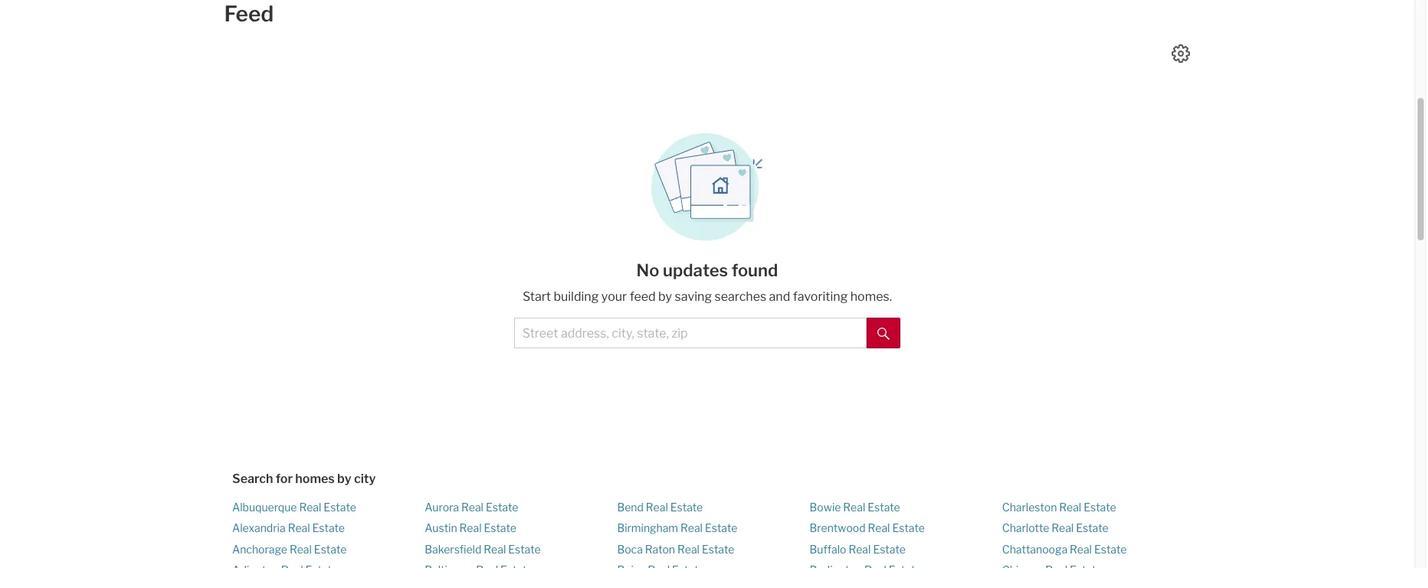 Task type: locate. For each thing, give the bounding box(es) containing it.
estate up "austin real estate"
[[486, 501, 519, 514]]

feed
[[224, 1, 274, 27]]

real
[[299, 501, 322, 514], [462, 501, 484, 514], [646, 501, 668, 514], [844, 501, 866, 514], [1060, 501, 1082, 514], [288, 522, 310, 535], [460, 522, 482, 535], [681, 522, 703, 535], [868, 522, 891, 535], [1052, 522, 1074, 535], [290, 543, 312, 556], [484, 543, 506, 556], [678, 543, 700, 556], [849, 543, 871, 556], [1070, 543, 1093, 556]]

charlotte real estate
[[1003, 522, 1109, 535]]

real up brentwood real estate
[[844, 501, 866, 514]]

real down charlotte real estate link
[[1070, 543, 1093, 556]]

estate up charlotte real estate link
[[1084, 501, 1117, 514]]

real for aurora
[[462, 501, 484, 514]]

estate up the "chattanooga real estate"
[[1077, 522, 1109, 535]]

estate down homes
[[324, 501, 356, 514]]

charleston real estate link
[[1003, 501, 1117, 514]]

albuquerque
[[232, 501, 297, 514]]

austin
[[425, 522, 457, 535]]

estate down "austin real estate"
[[509, 543, 541, 556]]

estate up "birmingham real estate" link
[[671, 501, 703, 514]]

austin real estate
[[425, 522, 517, 535]]

estate
[[324, 501, 356, 514], [486, 501, 519, 514], [671, 501, 703, 514], [868, 501, 901, 514], [1084, 501, 1117, 514], [312, 522, 345, 535], [484, 522, 517, 535], [705, 522, 738, 535], [893, 522, 925, 535], [1077, 522, 1109, 535], [314, 543, 347, 556], [509, 543, 541, 556], [702, 543, 735, 556], [874, 543, 906, 556], [1095, 543, 1127, 556]]

estate down charlotte real estate link
[[1095, 543, 1127, 556]]

real for charleston
[[1060, 501, 1082, 514]]

buffalo real estate
[[810, 543, 906, 556]]

albuquerque real estate
[[232, 501, 356, 514]]

real for austin
[[460, 522, 482, 535]]

real down brentwood real estate
[[849, 543, 871, 556]]

real down "birmingham real estate" link
[[678, 543, 700, 556]]

bowie real estate
[[810, 501, 901, 514]]

estate for albuquerque real estate
[[324, 501, 356, 514]]

anchorage real estate link
[[232, 543, 347, 556]]

submit search image
[[878, 328, 890, 340]]

real down alexandria real estate
[[290, 543, 312, 556]]

aurora real estate link
[[425, 501, 519, 514]]

brentwood
[[810, 522, 866, 535]]

real up charlotte real estate link
[[1060, 501, 1082, 514]]

estate for bend real estate
[[671, 501, 703, 514]]

estate down alexandria real estate
[[314, 543, 347, 556]]

by left city
[[337, 472, 352, 487]]

real up birmingham
[[646, 501, 668, 514]]

charlotte real estate link
[[1003, 522, 1109, 535]]

estate up buffalo real estate
[[893, 522, 925, 535]]

birmingham real estate link
[[617, 522, 738, 535]]

austin real estate link
[[425, 522, 517, 535]]

estate down 'albuquerque real estate' link at the left bottom of the page
[[312, 522, 345, 535]]

aurora real estate
[[425, 501, 519, 514]]

estate down "birmingham real estate" link
[[702, 543, 735, 556]]

1 vertical spatial by
[[337, 472, 352, 487]]

boca raton real estate link
[[617, 543, 735, 556]]

real up chattanooga real estate link
[[1052, 522, 1074, 535]]

real up boca raton real estate 'link'
[[681, 522, 703, 535]]

real down aurora real estate link
[[460, 522, 482, 535]]

by right feed
[[659, 290, 672, 304]]

real up buffalo real estate
[[868, 522, 891, 535]]

real up "austin real estate"
[[462, 501, 484, 514]]

real for buffalo
[[849, 543, 871, 556]]

real down "austin real estate"
[[484, 543, 506, 556]]

albuquerque real estate link
[[232, 501, 356, 514]]

start
[[523, 290, 551, 304]]

real down 'albuquerque real estate' link at the left bottom of the page
[[288, 522, 310, 535]]

bend real estate
[[617, 501, 703, 514]]

no updates found
[[637, 261, 779, 281]]

estate for bowie real estate
[[868, 501, 901, 514]]

aurora
[[425, 501, 459, 514]]

estate down brentwood real estate link
[[874, 543, 906, 556]]

estate up brentwood real estate link
[[868, 501, 901, 514]]

estate up bakersfield real estate
[[484, 522, 517, 535]]

updates
[[663, 261, 728, 281]]

charlotte
[[1003, 522, 1050, 535]]

searches
[[715, 290, 767, 304]]

0 vertical spatial by
[[659, 290, 672, 304]]

by
[[659, 290, 672, 304], [337, 472, 352, 487]]

estate up boca raton real estate 'link'
[[705, 522, 738, 535]]

alexandria real estate link
[[232, 522, 345, 535]]

city
[[354, 472, 376, 487]]

search for homes by city
[[232, 472, 376, 487]]

1 horizontal spatial by
[[659, 290, 672, 304]]

real down homes
[[299, 501, 322, 514]]

real for brentwood
[[868, 522, 891, 535]]

charleston real estate
[[1003, 501, 1117, 514]]

anchorage real estate
[[232, 543, 347, 556]]

real for charlotte
[[1052, 522, 1074, 535]]

brentwood real estate link
[[810, 522, 925, 535]]

alexandria
[[232, 522, 286, 535]]

raton
[[645, 543, 676, 556]]

real for bowie
[[844, 501, 866, 514]]

estate for austin real estate
[[484, 522, 517, 535]]

bakersfield
[[425, 543, 482, 556]]

for
[[276, 472, 293, 487]]

buffalo
[[810, 543, 847, 556]]

bend
[[617, 501, 644, 514]]

bend real estate link
[[617, 501, 703, 514]]

estate for birmingham real estate
[[705, 522, 738, 535]]

buffalo real estate link
[[810, 543, 906, 556]]



Task type: vqa. For each thing, say whether or not it's contained in the screenshot.
the leftmost as
no



Task type: describe. For each thing, give the bounding box(es) containing it.
search
[[232, 472, 273, 487]]

0 horizontal spatial by
[[337, 472, 352, 487]]

alexandria real estate
[[232, 522, 345, 535]]

chattanooga real estate link
[[1003, 543, 1127, 556]]

homes
[[295, 472, 335, 487]]

bakersfield real estate link
[[425, 543, 541, 556]]

brentwood real estate
[[810, 522, 925, 535]]

bakersfield real estate
[[425, 543, 541, 556]]

building
[[554, 290, 599, 304]]

estate for buffalo real estate
[[874, 543, 906, 556]]

saving
[[675, 290, 712, 304]]

boca raton real estate
[[617, 543, 735, 556]]

birmingham real estate
[[617, 522, 738, 535]]

bowie real estate link
[[810, 501, 901, 514]]

your
[[602, 290, 627, 304]]

bowie
[[810, 501, 841, 514]]

favoriting
[[793, 290, 848, 304]]

real for bakersfield
[[484, 543, 506, 556]]

estate for chattanooga real estate
[[1095, 543, 1127, 556]]

homes.
[[851, 290, 893, 304]]

real for chattanooga
[[1070, 543, 1093, 556]]

birmingham
[[617, 522, 679, 535]]

estate for charlotte real estate
[[1077, 522, 1109, 535]]

estate for aurora real estate
[[486, 501, 519, 514]]

estate for charleston real estate
[[1084, 501, 1117, 514]]

estate for brentwood real estate
[[893, 522, 925, 535]]

real for bend
[[646, 501, 668, 514]]

no
[[637, 261, 660, 281]]

real for anchorage
[[290, 543, 312, 556]]

estate for anchorage real estate
[[314, 543, 347, 556]]

chattanooga real estate
[[1003, 543, 1127, 556]]

estate for alexandria real estate
[[312, 522, 345, 535]]

real for albuquerque
[[299, 501, 322, 514]]

estate for bakersfield real estate
[[509, 543, 541, 556]]

charleston
[[1003, 501, 1058, 514]]

real for alexandria
[[288, 522, 310, 535]]

anchorage
[[232, 543, 287, 556]]

real for birmingham
[[681, 522, 703, 535]]

boca
[[617, 543, 643, 556]]

chattanooga
[[1003, 543, 1068, 556]]

Street address, city, state, zip search field
[[514, 318, 867, 349]]

start building your feed by saving searches and favoriting homes.
[[523, 290, 893, 304]]

and
[[769, 290, 791, 304]]

found
[[732, 261, 779, 281]]

feed
[[630, 290, 656, 304]]



